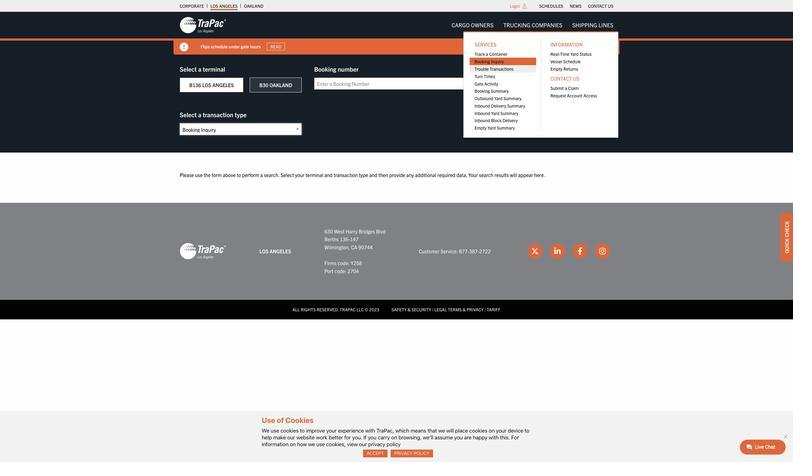 Task type: locate. For each thing, give the bounding box(es) containing it.
oakland right 'b30'
[[270, 82, 293, 88]]

1 horizontal spatial los angeles
[[260, 248, 291, 254]]

2 vertical spatial booking
[[475, 88, 490, 94]]

1 vertical spatial will
[[447, 428, 454, 434]]

work
[[316, 434, 328, 441]]

our right make
[[288, 434, 295, 441]]

a up b136
[[198, 65, 202, 73]]

contact us link up lines
[[589, 2, 614, 10]]

0 vertical spatial oakland
[[244, 3, 264, 9]]

2 inbound from the top
[[475, 110, 491, 116]]

0 vertical spatial booking
[[475, 59, 490, 64]]

help
[[262, 434, 272, 441]]

1 vertical spatial code:
[[335, 268, 347, 274]]

trouble transactions menu item
[[470, 65, 537, 73]]

make
[[274, 434, 286, 441]]

Booking number text field
[[315, 78, 570, 90]]

will right results
[[510, 172, 517, 178]]

cookies up happy
[[470, 428, 488, 434]]

contact up shipping lines
[[589, 3, 607, 9]]

use up make
[[271, 428, 279, 434]]

firms code:  y258 port code:  2704
[[325, 260, 362, 274]]

1 horizontal spatial cookies
[[470, 428, 488, 434]]

&
[[408, 307, 411, 312], [463, 307, 466, 312]]

use left the
[[195, 172, 203, 178]]

y258
[[351, 260, 362, 266]]

2 vertical spatial los
[[260, 248, 269, 254]]

angeles
[[219, 3, 238, 9], [213, 82, 234, 88], [270, 248, 291, 254]]

how
[[297, 441, 307, 447]]

menu for contact us
[[546, 84, 613, 99]]

0 vertical spatial menu bar
[[537, 2, 617, 10]]

banner
[[0, 12, 794, 138]]

safety & security | legal terms & privacy | tariff
[[392, 307, 501, 312]]

privacy policy
[[395, 451, 430, 456]]

select up b136
[[180, 65, 197, 73]]

1 vertical spatial angeles
[[213, 82, 234, 88]]

empty returns link
[[546, 65, 613, 73]]

0 horizontal spatial contact us
[[551, 75, 580, 82]]

b30 oakland
[[260, 82, 293, 88]]

any
[[407, 172, 414, 178]]

us up lines
[[608, 3, 614, 9]]

los angeles image
[[180, 16, 226, 34], [180, 243, 226, 260]]

request
[[551, 93, 567, 98]]

menu containing track a container
[[470, 50, 537, 132]]

2 & from the left
[[463, 307, 466, 312]]

a
[[487, 51, 489, 57], [198, 65, 202, 73], [565, 85, 568, 91], [198, 111, 202, 118], [261, 172, 263, 178]]

provide
[[390, 172, 406, 178]]

terminal
[[203, 65, 225, 73], [306, 172, 324, 178]]

submit
[[551, 85, 564, 91]]

a inside the submit a claim request account access
[[565, 85, 568, 91]]

contact us link up claim
[[546, 73, 613, 84]]

you
[[368, 434, 377, 441], [455, 434, 463, 441]]

which
[[396, 428, 410, 434]]

los
[[211, 3, 218, 9], [202, 82, 212, 88], [260, 248, 269, 254]]

empty yard summary link
[[470, 124, 537, 132]]

time
[[561, 51, 570, 57]]

to up 'website' at the bottom left of the page
[[300, 428, 305, 434]]

menu containing real-time yard status
[[546, 50, 613, 73]]

0 vertical spatial los angeles image
[[180, 16, 226, 34]]

1 vertical spatial our
[[359, 441, 367, 447]]

1 vertical spatial transaction
[[334, 172, 358, 178]]

0 horizontal spatial you
[[368, 434, 377, 441]]

& right terms
[[463, 307, 466, 312]]

0 horizontal spatial use
[[195, 172, 203, 178]]

to right device
[[525, 428, 530, 434]]

browsing,
[[399, 434, 422, 441]]

a down b136
[[198, 111, 202, 118]]

0 vertical spatial with
[[366, 428, 376, 434]]

1 vertical spatial us
[[574, 75, 580, 82]]

use down work
[[317, 441, 325, 447]]

we
[[262, 428, 270, 434]]

0 horizontal spatial empty
[[475, 125, 487, 131]]

2 horizontal spatial your
[[497, 428, 507, 434]]

0 horizontal spatial we
[[309, 441, 315, 447]]

summary
[[491, 88, 509, 94], [504, 96, 522, 101], [508, 103, 526, 109], [501, 110, 519, 116], [497, 125, 515, 131]]

©
[[365, 307, 369, 312]]

contact us down returns at the right of the page
[[551, 75, 580, 82]]

no image
[[783, 433, 789, 440]]

1 vertical spatial contact us
[[551, 75, 580, 82]]

1 horizontal spatial and
[[370, 172, 378, 178]]

summary up inbound delivery summary link
[[504, 96, 522, 101]]

trucking
[[504, 21, 531, 29]]

630
[[325, 228, 333, 234]]

3 inbound from the top
[[475, 118, 491, 123]]

menu
[[464, 31, 619, 138], [470, 50, 537, 132], [546, 50, 613, 73], [546, 84, 613, 99]]

menu bar containing schedules
[[537, 2, 617, 10]]

0 horizontal spatial on
[[290, 441, 296, 447]]

136-
[[340, 236, 350, 242]]

0 horizontal spatial contact
[[551, 75, 573, 82]]

1 you from the left
[[368, 434, 377, 441]]

with up if
[[366, 428, 376, 434]]

1 horizontal spatial contact us
[[589, 3, 614, 9]]

2 vertical spatial select
[[281, 172, 294, 178]]

0 vertical spatial contact us link
[[589, 2, 614, 10]]

privacy left tariff
[[467, 307, 484, 312]]

| left tariff
[[485, 307, 486, 312]]

we up "assume"
[[439, 428, 445, 434]]

los angeles link
[[211, 2, 238, 10]]

booking up trouble
[[475, 59, 490, 64]]

claim
[[569, 85, 579, 91]]

a left claim
[[565, 85, 568, 91]]

0 horizontal spatial our
[[288, 434, 295, 441]]

this.
[[501, 434, 510, 441]]

block
[[492, 118, 502, 123]]

will
[[510, 172, 517, 178], [447, 428, 454, 434]]

companies
[[532, 21, 563, 29]]

a for claim
[[565, 85, 568, 91]]

empty inside the real-time yard status vessel schedule empty returns
[[551, 66, 563, 72]]

1 horizontal spatial on
[[392, 434, 398, 441]]

1 vertical spatial menu bar
[[447, 19, 619, 138]]

contact up submit
[[551, 75, 573, 82]]

2 and from the left
[[370, 172, 378, 178]]

trouble
[[475, 66, 489, 72]]

to right the above
[[237, 172, 241, 178]]

1 vertical spatial privacy
[[395, 451, 413, 456]]

select for select a transaction type
[[180, 111, 197, 118]]

we down 'website' at the bottom left of the page
[[309, 441, 315, 447]]

0 vertical spatial los
[[211, 3, 218, 9]]

to
[[237, 172, 241, 178], [300, 428, 305, 434], [525, 428, 530, 434]]

schedules link
[[540, 2, 564, 10]]

inbound block delivery link
[[470, 117, 537, 124]]

hours
[[250, 44, 261, 49]]

delivery
[[492, 103, 507, 109], [503, 118, 518, 123]]

oakland right los angeles link
[[244, 3, 264, 9]]

0 vertical spatial will
[[510, 172, 517, 178]]

1 horizontal spatial to
[[300, 428, 305, 434]]

0 horizontal spatial privacy
[[395, 451, 413, 456]]

news
[[570, 3, 582, 9]]

will inside use of cookies we use cookies to improve your experience with trapac, which means that we will place cookies on your device to help make our website work better for you. if you carry on browsing, we'll assume you are happy with this. for information on how we use cookies, view our privacy policy
[[447, 428, 454, 434]]

0 vertical spatial contact
[[589, 3, 607, 9]]

trapac
[[340, 307, 356, 312]]

1 vertical spatial inbound
[[475, 110, 491, 116]]

transactions
[[490, 66, 514, 72]]

a right track on the top
[[487, 51, 489, 57]]

0 horizontal spatial us
[[574, 75, 580, 82]]

1 horizontal spatial you
[[455, 434, 463, 441]]

0 horizontal spatial type
[[235, 111, 247, 118]]

0 vertical spatial our
[[288, 434, 295, 441]]

safety & security link
[[392, 307, 432, 312]]

read
[[271, 44, 282, 49]]

improve
[[306, 428, 325, 434]]

0 horizontal spatial |
[[433, 307, 434, 312]]

login
[[510, 3, 521, 9]]

delivery down outbound yard summary link
[[492, 103, 507, 109]]

cookies up make
[[281, 428, 299, 434]]

2 vertical spatial on
[[290, 441, 296, 447]]

0 horizontal spatial with
[[366, 428, 376, 434]]

|
[[433, 307, 434, 312], [485, 307, 486, 312]]

berths
[[325, 236, 339, 242]]

booking summary link
[[470, 87, 537, 95]]

contact us up lines
[[589, 3, 614, 9]]

1 vertical spatial contact
[[551, 75, 573, 82]]

light image
[[523, 4, 527, 9]]

cargo
[[452, 21, 470, 29]]

1 vertical spatial select
[[180, 111, 197, 118]]

0 vertical spatial terminal
[[203, 65, 225, 73]]

menu containing services
[[464, 31, 619, 138]]

that
[[428, 428, 437, 434]]

menu containing submit a claim
[[546, 84, 613, 99]]

menu for shipping lines
[[464, 31, 619, 138]]

1 horizontal spatial us
[[608, 3, 614, 9]]

code: right port
[[335, 268, 347, 274]]

will up "assume"
[[447, 428, 454, 434]]

on left device
[[489, 428, 495, 434]]

footer
[[0, 203, 794, 319]]

results
[[495, 172, 509, 178]]

contact
[[589, 3, 607, 9], [551, 75, 573, 82]]

a inside "track a container booking inquiry trouble transactions turn times gate activity booking summary outbound yard summary inbound delivery summary inbound yard summary inbound block delivery empty yard summary"
[[487, 51, 489, 57]]

0 vertical spatial contact us
[[589, 3, 614, 9]]

| left legal
[[433, 307, 434, 312]]

0 vertical spatial delivery
[[492, 103, 507, 109]]

llc
[[357, 307, 364, 312]]

information link
[[546, 39, 613, 50]]

1 horizontal spatial terminal
[[306, 172, 324, 178]]

1 vertical spatial use
[[271, 428, 279, 434]]

yard up the 'schedule'
[[571, 51, 579, 57]]

code: up "2704"
[[338, 260, 350, 266]]

1 horizontal spatial transaction
[[334, 172, 358, 178]]

select down b136
[[180, 111, 197, 118]]

0 horizontal spatial los angeles
[[211, 3, 238, 9]]

1 horizontal spatial |
[[485, 307, 486, 312]]

us down empty returns link
[[574, 75, 580, 82]]

use
[[195, 172, 203, 178], [271, 428, 279, 434], [317, 441, 325, 447]]

privacy down policy
[[395, 451, 413, 456]]

1 inbound from the top
[[475, 103, 491, 109]]

1 vertical spatial booking
[[315, 65, 337, 73]]

transaction
[[203, 111, 234, 118], [334, 172, 358, 178]]

0 vertical spatial select
[[180, 65, 197, 73]]

banner containing cargo owners
[[0, 12, 794, 138]]

90744
[[359, 244, 373, 250]]

summary up inbound block delivery link
[[501, 110, 519, 116]]

your right search.
[[295, 172, 305, 178]]

2 vertical spatial inbound
[[475, 118, 491, 123]]

1 vertical spatial los angeles image
[[180, 243, 226, 260]]

0 horizontal spatial will
[[447, 428, 454, 434]]

a left search.
[[261, 172, 263, 178]]

you right if
[[368, 434, 377, 441]]

delivery up empty yard summary link
[[503, 118, 518, 123]]

2 horizontal spatial use
[[317, 441, 325, 447]]

empty inside "track a container booking inquiry trouble transactions turn times gate activity booking summary outbound yard summary inbound delivery summary inbound yard summary inbound block delivery empty yard summary"
[[475, 125, 487, 131]]

with left this.
[[489, 434, 499, 441]]

1 vertical spatial oakland
[[270, 82, 293, 88]]

schedule
[[211, 44, 228, 49]]

your up better
[[327, 428, 337, 434]]

& right safety
[[408, 307, 411, 312]]

your up this.
[[497, 428, 507, 434]]

1 vertical spatial empty
[[475, 125, 487, 131]]

1 horizontal spatial we
[[439, 428, 445, 434]]

empty down inbound block delivery link
[[475, 125, 487, 131]]

contact us link
[[589, 2, 614, 10], [546, 73, 613, 84]]

you down place
[[455, 434, 463, 441]]

1 vertical spatial on
[[392, 434, 398, 441]]

1 horizontal spatial will
[[510, 172, 517, 178]]

on up policy
[[392, 434, 398, 441]]

0 horizontal spatial your
[[295, 172, 305, 178]]

wilmington,
[[325, 244, 350, 250]]

0 horizontal spatial &
[[408, 307, 411, 312]]

select a transaction type
[[180, 111, 247, 118]]

security
[[412, 307, 432, 312]]

empty down vessel
[[551, 66, 563, 72]]

1 horizontal spatial with
[[489, 434, 499, 441]]

1 horizontal spatial contact
[[589, 3, 607, 9]]

times
[[484, 73, 496, 79]]

0 horizontal spatial and
[[325, 172, 333, 178]]

1 horizontal spatial empty
[[551, 66, 563, 72]]

1 horizontal spatial privacy
[[467, 307, 484, 312]]

0 vertical spatial we
[[439, 428, 445, 434]]

on left how
[[290, 441, 296, 447]]

booking up outbound
[[475, 88, 490, 94]]

menu for information
[[546, 50, 613, 73]]

booking left number
[[315, 65, 337, 73]]

contact us inside menu item
[[551, 75, 580, 82]]

our down if
[[359, 441, 367, 447]]

menu bar
[[537, 2, 617, 10], [447, 19, 619, 138]]

contact us for top contact us link
[[589, 3, 614, 9]]

here.
[[535, 172, 546, 178]]

select right search.
[[281, 172, 294, 178]]

us inside menu item
[[574, 75, 580, 82]]

vessel
[[551, 59, 563, 64]]

1 vertical spatial type
[[359, 172, 369, 178]]

0 horizontal spatial transaction
[[203, 111, 234, 118]]

rights
[[301, 307, 316, 312]]

0 vertical spatial empty
[[551, 66, 563, 72]]

place
[[456, 428, 468, 434]]



Task type: vqa. For each thing, say whether or not it's contained in the screenshot.
Los Angeles image corresponding to banner containing Cargo Owners
yes



Task type: describe. For each thing, give the bounding box(es) containing it.
0 vertical spatial los angeles
[[211, 3, 238, 9]]

shipping lines menu item
[[464, 19, 619, 138]]

customer
[[419, 248, 440, 254]]

1 vertical spatial los angeles
[[260, 248, 291, 254]]

flips schedule under gate hours
[[201, 44, 261, 49]]

for
[[345, 434, 351, 441]]

outbound
[[475, 96, 494, 101]]

services menu item
[[470, 39, 537, 132]]

gate
[[475, 81, 484, 86]]

accept link
[[363, 450, 388, 457]]

data.
[[457, 172, 468, 178]]

1 & from the left
[[408, 307, 411, 312]]

information menu item
[[546, 39, 613, 73]]

footer containing 630 west harry bridges blvd
[[0, 203, 794, 319]]

track
[[475, 51, 486, 57]]

summary down outbound yard summary link
[[508, 103, 526, 109]]

activity
[[485, 81, 499, 86]]

a for terminal
[[198, 65, 202, 73]]

schedule
[[564, 59, 581, 64]]

form
[[212, 172, 222, 178]]

contact us for the bottommost contact us link
[[551, 75, 580, 82]]

0 horizontal spatial oakland
[[244, 3, 264, 9]]

reserved.
[[317, 307, 339, 312]]

real-time yard status vessel schedule empty returns
[[551, 51, 592, 72]]

required
[[438, 172, 456, 178]]

appear
[[519, 172, 534, 178]]

trucking companies link
[[499, 19, 568, 31]]

real-time yard status link
[[546, 50, 613, 58]]

use of cookies we use cookies to improve your experience with trapac, which means that we will place cookies on your device to help make our website work better for you. if you carry on browsing, we'll assume you are happy with this. for information on how we use cookies, view our privacy policy
[[262, 416, 530, 447]]

carry
[[378, 434, 390, 441]]

2704
[[348, 268, 359, 274]]

2 los angeles image from the top
[[180, 243, 226, 260]]

submit a claim link
[[546, 84, 613, 92]]

container
[[490, 51, 508, 57]]

safety
[[392, 307, 407, 312]]

yard inside the real-time yard status vessel schedule empty returns
[[571, 51, 579, 57]]

track a container booking inquiry trouble transactions turn times gate activity booking summary outbound yard summary inbound delivery summary inbound yard summary inbound block delivery empty yard summary
[[475, 51, 526, 131]]

1 | from the left
[[433, 307, 434, 312]]

a for transaction
[[198, 111, 202, 118]]

summary up outbound yard summary link
[[491, 88, 509, 94]]

1 horizontal spatial oakland
[[270, 82, 293, 88]]

booking inquiry menu item
[[470, 58, 537, 65]]

inquiry
[[491, 59, 504, 64]]

west
[[334, 228, 345, 234]]

2 | from the left
[[485, 307, 486, 312]]

2 vertical spatial angeles
[[270, 248, 291, 254]]

1 horizontal spatial use
[[271, 428, 279, 434]]

0 vertical spatial us
[[608, 3, 614, 9]]

legal terms & privacy link
[[435, 307, 484, 312]]

0 vertical spatial on
[[489, 428, 495, 434]]

select for select a terminal
[[180, 65, 197, 73]]

0 vertical spatial use
[[195, 172, 203, 178]]

2722
[[480, 248, 491, 254]]

shipping
[[573, 21, 598, 29]]

ca
[[351, 244, 358, 250]]

above
[[223, 172, 236, 178]]

please use the form above to perform a search. select your terminal and transaction type and then provide any additional required data. your search results will appear here.
[[180, 172, 546, 178]]

yard up 'block'
[[492, 110, 500, 116]]

booking inquiry link
[[470, 58, 537, 65]]

vessel schedule link
[[546, 58, 613, 65]]

2 vertical spatial use
[[317, 441, 325, 447]]

1 vertical spatial delivery
[[503, 118, 518, 123]]

turn
[[475, 73, 483, 79]]

cookies
[[286, 416, 314, 425]]

shipping lines link
[[568, 19, 619, 31]]

device
[[508, 428, 524, 434]]

contact inside menu item
[[551, 75, 573, 82]]

all rights reserved. trapac llc © 2023
[[293, 307, 380, 312]]

for
[[512, 434, 520, 441]]

assume
[[435, 434, 453, 441]]

contact us menu item
[[546, 73, 613, 99]]

gate activity link
[[470, 80, 537, 87]]

submit a claim request account access
[[551, 85, 598, 98]]

0 vertical spatial transaction
[[203, 111, 234, 118]]

0 vertical spatial angeles
[[219, 3, 238, 9]]

0 vertical spatial type
[[235, 111, 247, 118]]

yard down 'booking summary' link
[[495, 96, 503, 101]]

shipping lines
[[573, 21, 614, 29]]

gate
[[241, 44, 249, 49]]

schedules
[[540, 3, 564, 9]]

website
[[297, 434, 315, 441]]

inbound yard summary link
[[470, 109, 537, 117]]

1 los angeles image from the top
[[180, 16, 226, 34]]

bridges
[[359, 228, 375, 234]]

trucking companies
[[504, 21, 563, 29]]

additional
[[415, 172, 437, 178]]

menu bar containing cargo owners
[[447, 19, 619, 138]]

please
[[180, 172, 194, 178]]

1 vertical spatial los
[[202, 82, 212, 88]]

request account access link
[[546, 92, 613, 99]]

privacy policy link
[[391, 450, 434, 457]]

1 vertical spatial with
[[489, 434, 499, 441]]

2 horizontal spatial to
[[525, 428, 530, 434]]

inbound delivery summary link
[[470, 102, 537, 109]]

0 horizontal spatial terminal
[[203, 65, 225, 73]]

yard down 'block'
[[488, 125, 496, 131]]

returns
[[564, 66, 579, 72]]

1 vertical spatial we
[[309, 441, 315, 447]]

1 and from the left
[[325, 172, 333, 178]]

cookies,
[[326, 441, 346, 447]]

account
[[568, 93, 583, 98]]

2023
[[370, 307, 380, 312]]

b136
[[189, 82, 201, 88]]

0 vertical spatial code:
[[338, 260, 350, 266]]

harry
[[346, 228, 358, 234]]

menu for services
[[470, 50, 537, 132]]

access
[[584, 93, 598, 98]]

0 horizontal spatial to
[[237, 172, 241, 178]]

1 cookies from the left
[[281, 428, 299, 434]]

legal
[[435, 307, 447, 312]]

1 horizontal spatial type
[[359, 172, 369, 178]]

search
[[480, 172, 494, 178]]

terms
[[448, 307, 462, 312]]

b136 los angeles
[[189, 82, 234, 88]]

2 you from the left
[[455, 434, 463, 441]]

real-
[[551, 51, 561, 57]]

877-
[[459, 248, 470, 254]]

under
[[229, 44, 240, 49]]

we'll
[[423, 434, 434, 441]]

port
[[325, 268, 334, 274]]

tariff
[[487, 307, 501, 312]]

1 horizontal spatial our
[[359, 441, 367, 447]]

quick check link
[[782, 213, 794, 261]]

1 horizontal spatial your
[[327, 428, 337, 434]]

2 cookies from the left
[[470, 428, 488, 434]]

perform
[[242, 172, 259, 178]]

summary down inbound block delivery link
[[497, 125, 515, 131]]

service:
[[441, 248, 458, 254]]

solid image
[[180, 43, 189, 51]]

turn times link
[[470, 73, 537, 80]]

quick check
[[785, 221, 791, 253]]

a for container
[[487, 51, 489, 57]]

of
[[277, 416, 284, 425]]

1 vertical spatial contact us link
[[546, 73, 613, 84]]

policy
[[414, 451, 430, 456]]

select a terminal
[[180, 65, 225, 73]]

information
[[262, 441, 289, 447]]

387-
[[470, 248, 480, 254]]

policy
[[387, 441, 401, 447]]

0 vertical spatial privacy
[[467, 307, 484, 312]]



